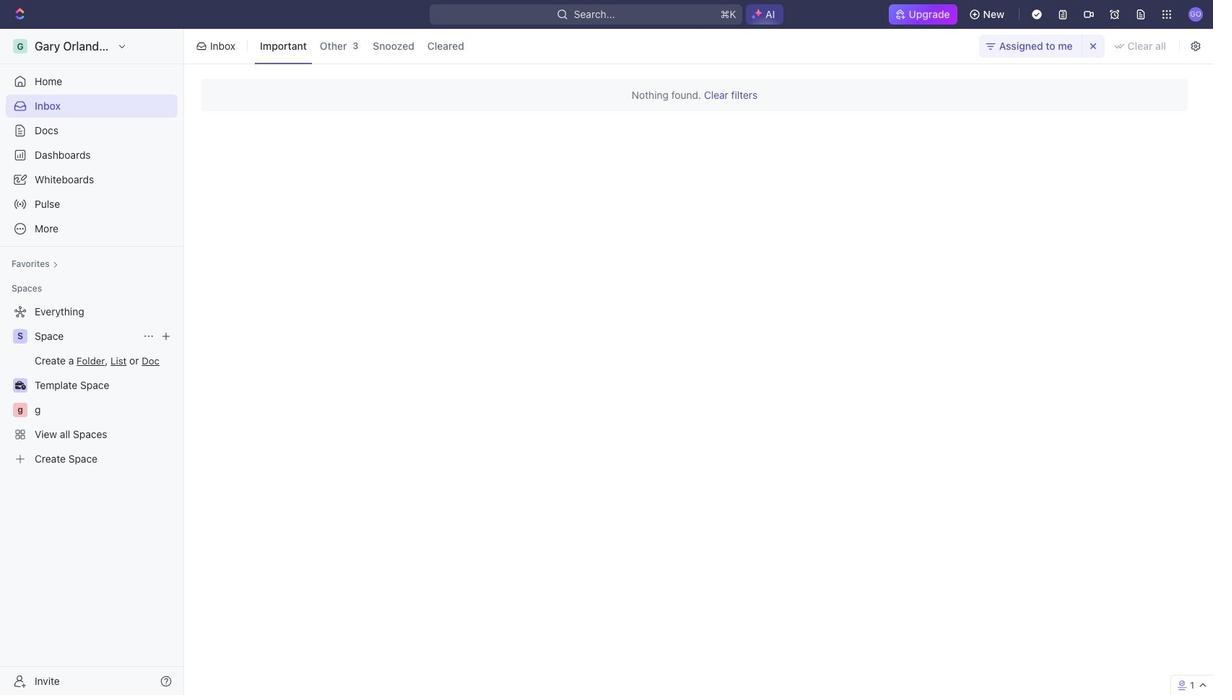 Task type: describe. For each thing, give the bounding box(es) containing it.
gary orlando's workspace, , element
[[13, 39, 27, 53]]

business time image
[[15, 381, 26, 390]]

tree inside the sidebar navigation
[[6, 300, 178, 471]]



Task type: locate. For each thing, give the bounding box(es) containing it.
tab list
[[252, 26, 472, 66]]

space, , element
[[13, 329, 27, 344]]

sidebar navigation
[[0, 29, 187, 696]]

tree
[[6, 300, 178, 471]]

g, , element
[[13, 403, 27, 417]]



Task type: vqa. For each thing, say whether or not it's contained in the screenshot.
the "business time" image
yes



